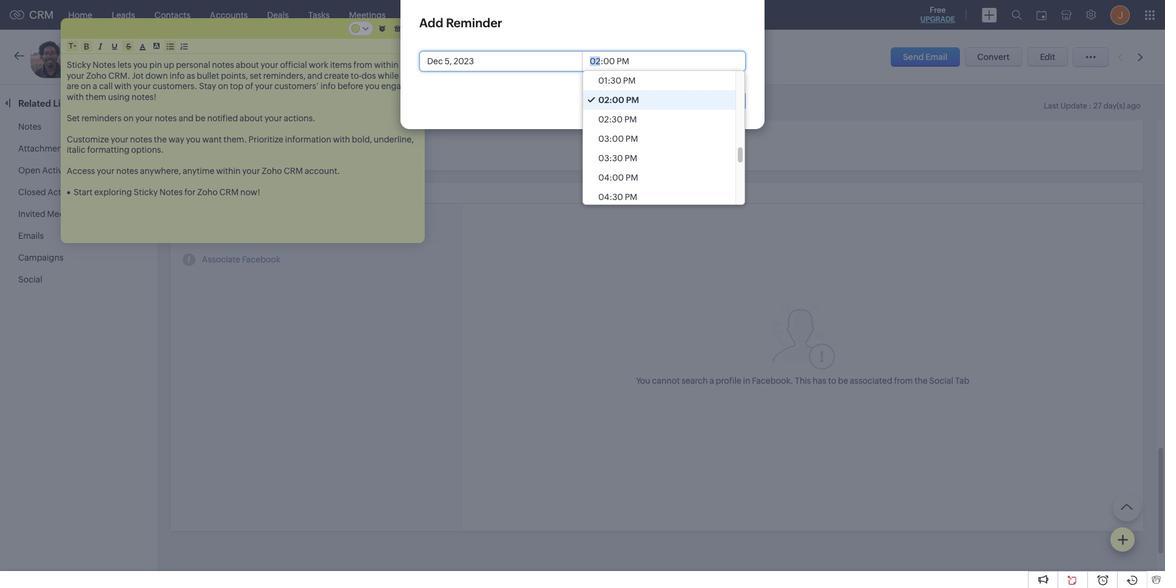 Task type: vqa. For each thing, say whether or not it's contained in the screenshot.
the bottommost Campaigns link
yes



Task type: locate. For each thing, give the bounding box(es) containing it.
edit
[[1040, 52, 1056, 62]]

free
[[930, 5, 946, 15]]

related
[[18, 98, 51, 109]]

with down the crm.
[[114, 81, 132, 91]]

-
[[283, 52, 286, 63]]

pm right 04:30
[[625, 192, 638, 202]]

social left tab at bottom right
[[930, 376, 954, 386]]

1 vertical spatial a
[[710, 376, 714, 386]]

1 horizontal spatial be
[[838, 376, 849, 386]]

0 horizontal spatial the
[[154, 134, 167, 144]]

add right minimize icon
[[419, 16, 443, 30]]

notes left "for"
[[160, 188, 183, 197]]

from right associated
[[894, 376, 913, 386]]

about up set
[[236, 60, 259, 70]]

cancel button
[[643, 91, 696, 110]]

your up prioritize
[[265, 113, 282, 123]]

day(s)
[[1104, 101, 1126, 110]]

0 horizontal spatial within
[[216, 166, 241, 176]]

with down "are" at the top left of page
[[67, 92, 84, 102]]

1 vertical spatial crm
[[284, 166, 303, 176]]

and inside sticky notes lets you pin up personal notes about your official work items from within your zoho crm. jot down info as bullet points, set reminders, and create to-dos while you are on a call with your customers. stay on top of your customers' info before you engage with them using notes!
[[307, 71, 323, 80]]

formatting
[[87, 145, 129, 155]]

add for add campaigns
[[269, 133, 285, 143]]

1 vertical spatial be
[[838, 376, 849, 386]]

2 horizontal spatial campaigns
[[494, 10, 540, 20]]

0 vertical spatial campaigns
[[494, 10, 540, 20]]

1 horizontal spatial notes
[[93, 60, 116, 70]]

profile element
[[1104, 0, 1138, 29]]

set
[[67, 113, 80, 123]]

a up them
[[93, 81, 97, 91]]

within down customize your notes the way you want them. prioritize information with bold, underline, italic formatting options.
[[216, 166, 241, 176]]

0 horizontal spatial a
[[93, 81, 97, 91]]

0 vertical spatial crm
[[29, 8, 54, 21]]

pm for 02:00 pm
[[626, 95, 639, 105]]

2 horizontal spatial social
[[930, 376, 954, 386]]

pm right 03:30
[[625, 154, 638, 163]]

send
[[903, 52, 924, 62]]

add down 'actions.'
[[269, 133, 285, 143]]

prioritize
[[249, 134, 283, 144]]

up
[[164, 60, 174, 70]]

invited meetings link
[[18, 209, 84, 219]]

reminder
[[446, 16, 503, 30]]

notes up points,
[[212, 60, 234, 70]]

points,
[[221, 71, 248, 80]]

pm for 03:00 pm
[[626, 134, 638, 144]]

None text field
[[583, 52, 745, 71]]

:
[[1089, 101, 1092, 110]]

notes up options.
[[130, 134, 152, 144]]

crm
[[29, 8, 54, 21], [284, 166, 303, 176], [219, 188, 239, 197]]

campaigns up mmm d, yyyy text box
[[494, 10, 540, 20]]

0 vertical spatial meetings
[[349, 10, 386, 20]]

attachments link
[[18, 144, 69, 154]]

crm left now!
[[219, 188, 239, 197]]

stay
[[199, 81, 216, 91]]

calendar image
[[1037, 10, 1047, 20]]

profile image
[[1111, 5, 1130, 25]]

set
[[250, 71, 262, 80]]

2 vertical spatial with
[[333, 134, 350, 144]]

your up notes!
[[133, 81, 151, 91]]

the
[[154, 134, 167, 144], [915, 376, 928, 386]]

pm for 03:30 pm
[[625, 154, 638, 163]]

0 horizontal spatial sticky
[[67, 60, 91, 70]]

MMM D, YYYY text field
[[420, 52, 583, 71]]

access
[[67, 166, 95, 176]]

notes up the crm.
[[93, 60, 116, 70]]

closed activities
[[18, 188, 84, 197]]

be right to
[[838, 376, 849, 386]]

customize
[[67, 134, 109, 144]]

info up customers.
[[170, 71, 185, 80]]

your down notes!
[[135, 113, 153, 123]]

on right "are" at the top left of page
[[81, 81, 91, 91]]

from up dos
[[354, 60, 372, 70]]

1 horizontal spatial within
[[374, 60, 399, 70]]

crm left account.
[[284, 166, 303, 176]]

edit button
[[1028, 47, 1068, 67]]

create menu image
[[982, 8, 997, 22]]

activities up closed activities
[[42, 166, 78, 175]]

free upgrade
[[921, 5, 956, 24]]

profile
[[716, 376, 742, 386]]

1 vertical spatial add
[[269, 133, 285, 143]]

pm right 02:00 on the right top
[[626, 95, 639, 105]]

want
[[202, 134, 222, 144]]

actions.
[[284, 113, 316, 123]]

social
[[183, 188, 209, 198], [18, 275, 42, 285], [930, 376, 954, 386]]

notes inside sticky notes lets you pin up personal notes about your official work items from within your zoho crm. jot down info as bullet points, set reminders, and create to-dos while you are on a call with your customers. stay on top of your customers' info before you engage with them using notes!
[[212, 60, 234, 70]]

add campaigns
[[269, 133, 332, 143]]

2 horizontal spatial notes
[[160, 188, 183, 197]]

pm for 02:30 pm
[[625, 115, 637, 124]]

from inside sticky notes lets you pin up personal notes about your official work items from within your zoho crm. jot down info as bullet points, set reminders, and create to-dos while you are on a call with your customers. stay on top of your customers' info before you engage with them using notes!
[[354, 60, 372, 70]]

pin
[[149, 60, 162, 70]]

save button
[[703, 91, 746, 110]]

of
[[325, 52, 336, 63]]

activities down access
[[48, 188, 84, 197]]

04:30
[[599, 192, 623, 202]]

notes down related on the left of page
[[18, 122, 41, 132]]

top
[[230, 81, 244, 91]]

deals link
[[258, 0, 299, 29]]

0 vertical spatial the
[[154, 134, 167, 144]]

about up found
[[240, 113, 263, 123]]

the left way
[[154, 134, 167, 144]]

italic
[[67, 145, 86, 155]]

list
[[53, 98, 68, 109]]

02:00
[[599, 95, 624, 105]]

email
[[926, 52, 948, 62]]

a
[[93, 81, 97, 91], [710, 376, 714, 386]]

1 horizontal spatial campaigns
[[287, 133, 332, 143]]

your up "are" at the top left of page
[[67, 71, 84, 80]]

campaigns
[[494, 10, 540, 20], [287, 133, 332, 143], [18, 253, 63, 263]]

info down create
[[321, 81, 336, 91]]

1 horizontal spatial and
[[307, 71, 323, 80]]

1 horizontal spatial crm
[[219, 188, 239, 197]]

1 vertical spatial activities
[[48, 188, 84, 197]]

you up jot
[[133, 60, 148, 70]]

from
[[354, 60, 372, 70], [894, 376, 913, 386]]

campaigns link up mmm d, yyyy text box
[[485, 0, 549, 29]]

notes up 'exploring'
[[116, 166, 138, 176]]

03:30
[[599, 154, 623, 163]]

campaigns down 'actions.'
[[287, 133, 332, 143]]

2 horizontal spatial with
[[333, 134, 350, 144]]

0 horizontal spatial facebook
[[242, 255, 281, 265]]

on down using
[[123, 113, 134, 123]]

0 horizontal spatial zoho
[[86, 71, 107, 80]]

0 vertical spatial and
[[307, 71, 323, 80]]

a left profile
[[710, 376, 714, 386]]

campaigns link down emails link
[[18, 253, 63, 263]]

zoho down prioritize
[[262, 166, 282, 176]]

0 vertical spatial with
[[114, 81, 132, 91]]

for
[[184, 188, 196, 197]]

options.
[[131, 145, 164, 155]]

0 horizontal spatial info
[[170, 71, 185, 80]]

zoho up call
[[86, 71, 107, 80]]

your inside customize your notes the way you want them. prioritize information with bold, underline, italic formatting options.
[[111, 134, 128, 144]]

your up formatting
[[111, 134, 128, 144]]

03:30 pm
[[599, 154, 638, 163]]

0 vertical spatial a
[[93, 81, 97, 91]]

0 horizontal spatial and
[[179, 113, 194, 123]]

0 vertical spatial facebook
[[242, 255, 281, 265]]

facebook right in
[[752, 376, 791, 386]]

0 horizontal spatial campaigns
[[18, 253, 63, 263]]

contacts
[[155, 10, 191, 20]]

found
[[228, 133, 251, 143]]

0 vertical spatial be
[[195, 113, 206, 123]]

0 vertical spatial zoho
[[86, 71, 107, 80]]

crm left home
[[29, 8, 54, 21]]

your down formatting
[[97, 166, 115, 176]]

activities for open activities
[[42, 166, 78, 175]]

reminders,
[[263, 71, 306, 80]]

1 vertical spatial within
[[216, 166, 241, 176]]

0 horizontal spatial notes
[[18, 122, 41, 132]]

1 horizontal spatial add
[[419, 16, 443, 30]]

2 horizontal spatial zoho
[[262, 166, 282, 176]]

1 vertical spatial from
[[894, 376, 913, 386]]

0 vertical spatial within
[[374, 60, 399, 70]]

meetings down closed activities link
[[47, 209, 84, 219]]

search
[[682, 376, 708, 386]]

1 horizontal spatial from
[[894, 376, 913, 386]]

meetings up reminder icon
[[349, 10, 386, 20]]

within up while
[[374, 60, 399, 70]]

about for notes
[[236, 60, 259, 70]]

call
[[99, 81, 113, 91]]

notes
[[93, 60, 116, 70], [18, 122, 41, 132], [160, 188, 183, 197]]

campaigns link
[[485, 0, 549, 29], [18, 253, 63, 263]]

pm right 01:30
[[623, 76, 636, 86]]

0 horizontal spatial with
[[67, 92, 84, 102]]

list box
[[583, 71, 745, 207]]

2 vertical spatial crm
[[219, 188, 239, 197]]

0 horizontal spatial from
[[354, 60, 372, 70]]

your up now!
[[242, 166, 260, 176]]

with
[[114, 81, 132, 91], [67, 92, 84, 102], [333, 134, 350, 144]]

1 vertical spatial social
[[18, 275, 42, 285]]

you inside customize your notes the way you want them. prioritize information with bold, underline, italic formatting options.
[[186, 134, 201, 144]]

on left 'top'
[[218, 81, 228, 91]]

convert
[[978, 52, 1010, 62]]

1 vertical spatial facebook
[[752, 376, 791, 386]]

you right way
[[186, 134, 201, 144]]

your
[[261, 60, 278, 70], [67, 71, 84, 80], [133, 81, 151, 91], [255, 81, 273, 91], [135, 113, 153, 123], [265, 113, 282, 123], [111, 134, 128, 144], [97, 166, 115, 176], [242, 166, 260, 176]]

and up no on the left
[[179, 113, 194, 123]]

facebook right the associate
[[242, 255, 281, 265]]

about inside sticky notes lets you pin up personal notes about your official work items from within your zoho crm. jot down info as bullet points, set reminders, and create to-dos while you are on a call with your customers. stay on top of your customers' info before you engage with them using notes!
[[236, 60, 259, 70]]

notes inside sticky notes lets you pin up personal notes about your official work items from within your zoho crm. jot down info as bullet points, set reminders, and create to-dos while you are on a call with your customers. stay on top of your customers' info before you engage with them using notes!
[[93, 60, 116, 70]]

sticky up "are" at the top left of page
[[67, 60, 91, 70]]

2 vertical spatial zoho
[[197, 188, 218, 197]]

1 horizontal spatial social
[[183, 188, 209, 198]]

0 vertical spatial from
[[354, 60, 372, 70]]

1 horizontal spatial with
[[114, 81, 132, 91]]

pm right 03:00
[[626, 134, 638, 144]]

work
[[309, 60, 328, 70]]

and down work
[[307, 71, 323, 80]]

within
[[374, 60, 399, 70], [216, 166, 241, 176]]

sticky inside sticky notes lets you pin up personal notes about your official work items from within your zoho crm. jot down info as bullet points, set reminders, and create to-dos while you are on a call with your customers. stay on top of your customers' info before you engage with them using notes!
[[67, 60, 91, 70]]

accounts
[[210, 10, 248, 20]]

your left -
[[261, 60, 278, 70]]

0 vertical spatial activities
[[42, 166, 78, 175]]

1 horizontal spatial meetings
[[349, 10, 386, 20]]

be down overview
[[195, 113, 206, 123]]

no records found
[[183, 133, 251, 143]]

0 vertical spatial campaigns link
[[485, 0, 549, 29]]

1 vertical spatial about
[[240, 113, 263, 123]]

attachments
[[18, 144, 69, 154]]

0 horizontal spatial campaigns link
[[18, 253, 63, 263]]

be
[[195, 113, 206, 123], [838, 376, 849, 386]]

1 vertical spatial meetings
[[47, 209, 84, 219]]

1 horizontal spatial a
[[710, 376, 714, 386]]

1 vertical spatial the
[[915, 376, 928, 386]]

sticky notes lets you pin up personal notes about your official work items from within your zoho crm. jot down info as bullet points, set reminders, and create to-dos while you are on a call with your customers. stay on top of your customers' info before you engage with them using notes!
[[67, 60, 417, 102]]

social down anytime
[[183, 188, 209, 198]]

create
[[324, 71, 349, 80]]

emails link
[[18, 231, 44, 241]]

the left tab at bottom right
[[915, 376, 928, 386]]

campaigns down emails link
[[18, 253, 63, 263]]

0 vertical spatial add
[[419, 16, 443, 30]]

2 vertical spatial notes
[[160, 188, 183, 197]]

2 vertical spatial social
[[930, 376, 954, 386]]

pm for 04:00 pm
[[626, 173, 638, 183]]

0 vertical spatial sticky
[[67, 60, 91, 70]]

2 horizontal spatial crm
[[284, 166, 303, 176]]

search image
[[1012, 10, 1022, 20]]

social down emails
[[18, 275, 42, 285]]

sticky down anywhere,
[[134, 188, 158, 197]]

before
[[338, 81, 363, 91]]

1 vertical spatial info
[[321, 81, 336, 91]]

0 horizontal spatial add
[[269, 133, 285, 143]]

deals
[[267, 10, 289, 20]]

add inside add campaigns link
[[269, 133, 285, 143]]

1 horizontal spatial facebook
[[752, 376, 791, 386]]

1 vertical spatial campaigns
[[287, 133, 332, 143]]

1 vertical spatial notes
[[18, 122, 41, 132]]

minimize image
[[407, 21, 419, 36]]

01:30
[[599, 76, 622, 86]]

with left bold,
[[333, 134, 350, 144]]

zoho right "for"
[[197, 188, 218, 197]]

are
[[67, 81, 79, 91]]

social link
[[18, 275, 42, 285]]

in
[[743, 376, 751, 386]]

1 vertical spatial sticky
[[134, 188, 158, 197]]

pm right 02:30
[[625, 115, 637, 124]]

0 vertical spatial notes
[[93, 60, 116, 70]]

0 vertical spatial about
[[236, 60, 259, 70]]

2 vertical spatial campaigns
[[18, 253, 63, 263]]

customize your notes the way you want them. prioritize information with bold, underline, italic formatting options.
[[67, 134, 416, 155]]

tab
[[955, 376, 970, 386]]

pm right 04:00 on the top
[[626, 173, 638, 183]]

as
[[187, 71, 195, 80]]



Task type: describe. For each thing, give the bounding box(es) containing it.
to-
[[351, 71, 362, 80]]

mr.
[[82, 49, 101, 63]]

official
[[280, 60, 307, 70]]

christopher
[[104, 49, 173, 63]]

1 horizontal spatial the
[[915, 376, 928, 386]]

mr. christopher maclead (sample) - rangoni of florence
[[82, 49, 375, 63]]

invited
[[18, 209, 45, 219]]

down
[[145, 71, 168, 80]]

next record image
[[1138, 53, 1146, 61]]

them
[[86, 92, 106, 102]]

you up engage
[[401, 71, 415, 80]]

your down set
[[255, 81, 273, 91]]

calls
[[405, 10, 425, 20]]

pm for 01:30 pm
[[623, 76, 636, 86]]

tasks link
[[299, 0, 340, 29]]

from for items
[[354, 60, 372, 70]]

save
[[715, 96, 734, 106]]

with inside customize your notes the way you want them. prioritize information with bold, underline, italic formatting options.
[[333, 134, 350, 144]]

meetings link
[[340, 0, 396, 29]]

them.
[[224, 134, 247, 144]]

information
[[285, 134, 331, 144]]

contacts link
[[145, 0, 200, 29]]

04:30 pm
[[599, 192, 638, 202]]

records
[[196, 133, 226, 143]]

anywhere,
[[140, 166, 181, 176]]

cancel
[[655, 96, 683, 106]]

using
[[108, 92, 130, 102]]

set reminders on your notes and be notified about your actions.
[[67, 113, 316, 123]]

1 horizontal spatial campaigns link
[[485, 0, 549, 29]]

03:00
[[599, 134, 624, 144]]

1 vertical spatial campaigns link
[[18, 253, 63, 263]]

exploring
[[94, 188, 132, 197]]

items
[[330, 60, 352, 70]]

delete image
[[392, 21, 404, 36]]

0 horizontal spatial crm
[[29, 8, 54, 21]]

add campaigns link
[[259, 130, 342, 146]]

02:30
[[599, 115, 623, 124]]

leads link
[[102, 0, 145, 29]]

notes up way
[[155, 113, 177, 123]]

you down dos
[[365, 81, 380, 91]]

tasks
[[308, 10, 330, 20]]

way
[[169, 134, 184, 144]]

account.
[[305, 166, 340, 176]]

upgrade
[[921, 15, 956, 24]]

underline,
[[374, 134, 414, 144]]

bold,
[[352, 134, 372, 144]]

open activities link
[[18, 166, 78, 175]]

0 horizontal spatial meetings
[[47, 209, 84, 219]]

activities for closed activities
[[48, 188, 84, 197]]

search element
[[1005, 0, 1030, 30]]

1 horizontal spatial zoho
[[197, 188, 218, 197]]

reports link
[[434, 0, 485, 29]]

pm for 04:30 pm
[[625, 192, 638, 202]]

cannot
[[652, 376, 680, 386]]

01:30 pm
[[599, 76, 636, 86]]

1 vertical spatial with
[[67, 92, 84, 102]]

calls link
[[396, 0, 434, 29]]

04:00 pm
[[599, 173, 638, 183]]

closed activities link
[[18, 188, 84, 197]]

reminders
[[82, 113, 122, 123]]

lets
[[118, 60, 131, 70]]

open activities
[[18, 166, 78, 175]]

from for associated
[[894, 376, 913, 386]]

1 horizontal spatial sticky
[[134, 188, 158, 197]]

customers'
[[275, 81, 319, 91]]

this
[[795, 376, 811, 386]]

about for notified
[[240, 113, 263, 123]]

start exploring sticky notes for zoho crm now!
[[74, 188, 260, 197]]

0 horizontal spatial be
[[195, 113, 206, 123]]

1 vertical spatial and
[[179, 113, 194, 123]]

2 horizontal spatial on
[[218, 81, 228, 91]]

start
[[74, 188, 93, 197]]

associated
[[850, 376, 893, 386]]

within inside sticky notes lets you pin up personal notes about your official work items from within your zoho crm. jot down info as bullet points, set reminders, and create to-dos while you are on a call with your customers. stay on top of your customers' info before you engage with them using notes!
[[374, 60, 399, 70]]

notes link
[[18, 122, 41, 132]]

convert button
[[965, 47, 1023, 67]]

personal
[[176, 60, 210, 70]]

access your notes anywhere, anytime within your zoho crm account.
[[67, 166, 340, 176]]

02:30 pm
[[599, 115, 637, 124]]

associate
[[202, 255, 240, 265]]

03:00 pm
[[599, 134, 638, 144]]

notes inside customize your notes the way you want them. prioritize information with bold, underline, italic formatting options.
[[130, 134, 152, 144]]

related list
[[18, 98, 70, 109]]

create new sticky note image
[[1118, 535, 1129, 546]]

1 horizontal spatial info
[[321, 81, 336, 91]]

add for add reminder
[[419, 16, 443, 30]]

02:00 pm
[[599, 95, 639, 105]]

the inside customize your notes the way you want them. prioritize information with bold, underline, italic formatting options.
[[154, 134, 167, 144]]

0 vertical spatial social
[[183, 188, 209, 198]]

0 horizontal spatial social
[[18, 275, 42, 285]]

reminder image
[[377, 21, 389, 36]]

1 vertical spatial zoho
[[262, 166, 282, 176]]

associate facebook
[[202, 255, 281, 265]]

1 horizontal spatial on
[[123, 113, 134, 123]]

notified
[[207, 113, 238, 123]]

zoho inside sticky notes lets you pin up personal notes about your official work items from within your zoho crm. jot down info as bullet points, set reminders, and create to-dos while you are on a call with your customers. stay on top of your customers' info before you engage with them using notes!
[[86, 71, 107, 80]]

has
[[813, 376, 827, 386]]

0 vertical spatial info
[[170, 71, 185, 80]]

send email button
[[891, 47, 960, 67]]

0 horizontal spatial on
[[81, 81, 91, 91]]

update
[[1061, 101, 1088, 110]]

last update : 27 day(s) ago
[[1044, 101, 1141, 110]]

notes!
[[132, 92, 157, 102]]

list box containing 01:30 pm
[[583, 71, 745, 207]]

overview
[[185, 97, 225, 107]]

leads
[[112, 10, 135, 20]]

create menu element
[[975, 0, 1005, 29]]

a inside sticky notes lets you pin up personal notes about your official work items from within your zoho crm. jot down info as bullet points, set reminders, and create to-dos while you are on a call with your customers. stay on top of your customers' info before you engage with them using notes!
[[93, 81, 97, 91]]

meetings inside meetings link
[[349, 10, 386, 20]]

bullet
[[197, 71, 219, 80]]



